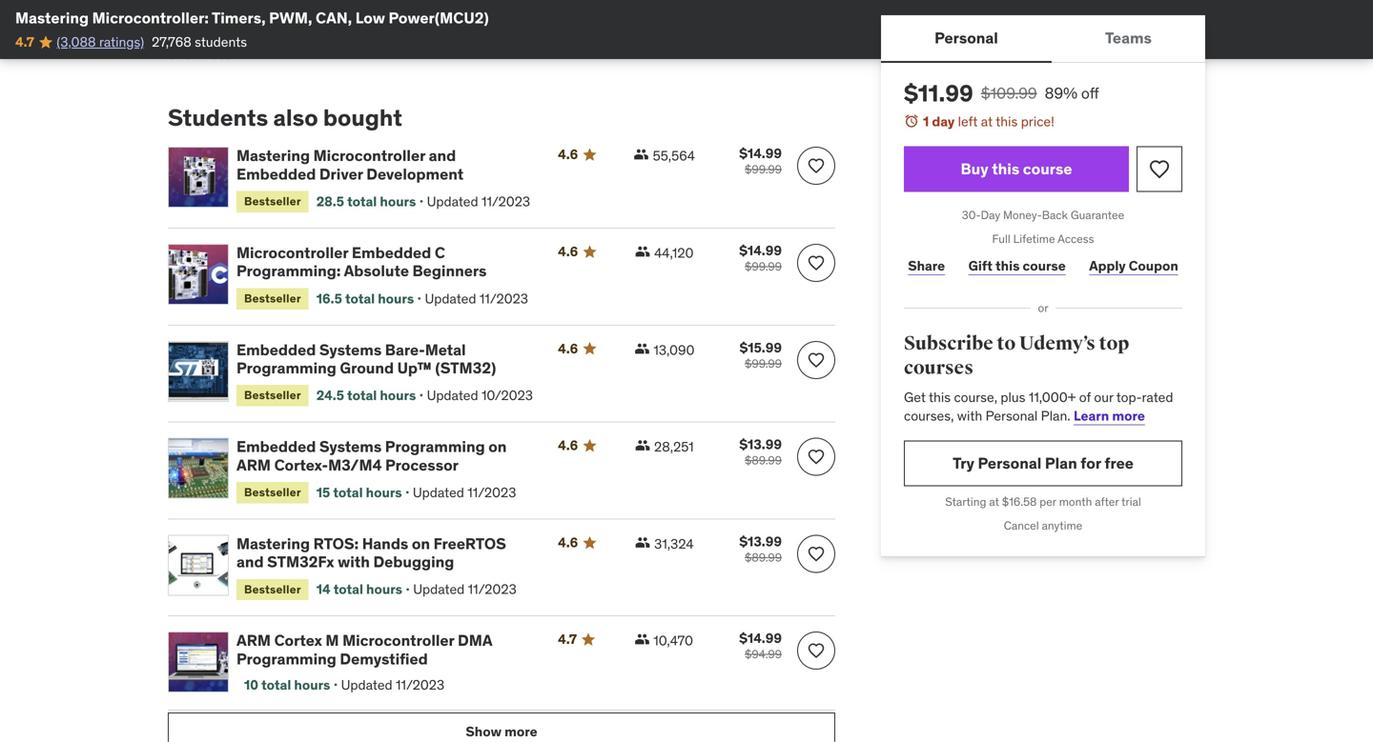 Task type: locate. For each thing, give the bounding box(es) containing it.
of inside get this course, plus 11,000+ of our top-rated courses, with personal plan.
[[1079, 389, 1091, 406]]

mastering microcontroller and embedded driver development
[[236, 146, 464, 184]]

1 horizontal spatial more
[[1112, 408, 1145, 425]]

1 course from the top
[[1023, 159, 1072, 179]]

0 vertical spatial microcontroller
[[313, 146, 425, 166]]

buy this course button
[[904, 146, 1129, 192]]

$99.99 for embedded systems bare-metal programming ground up™ (stm32)
[[745, 356, 782, 371]]

0 vertical spatial with
[[957, 408, 982, 425]]

power(mcu2)
[[389, 8, 489, 28]]

wishlist image for embedded systems bare-metal programming ground up™ (stm32)
[[807, 351, 826, 370]]

dma
[[458, 631, 492, 651]]

1 vertical spatial 4.7
[[558, 631, 577, 649]]

with down course,
[[957, 408, 982, 425]]

and
[[429, 146, 456, 166], [236, 553, 264, 572]]

this right "gift"
[[996, 257, 1020, 274]]

show down the dma
[[466, 724, 502, 741]]

1 vertical spatial microcontroller
[[236, 243, 348, 263]]

systems up "15 total hours"
[[319, 437, 382, 457]]

microcontroller up 16.5
[[236, 243, 348, 263]]

xsmall image left 10,470
[[634, 632, 650, 648]]

embedded inside microcontroller embedded c programming: absolute beginners
[[352, 243, 431, 263]]

mastering microcontroller and embedded driver development link
[[236, 146, 535, 184]]

total for development
[[347, 193, 377, 210]]

2 $99.99 from the top
[[745, 259, 782, 274]]

0 vertical spatial 4.7
[[15, 33, 34, 50]]

hours down up™
[[380, 387, 416, 404]]

absolute
[[344, 261, 409, 281]]

bestseller down programming:
[[244, 291, 301, 306]]

2 vertical spatial mastering
[[236, 534, 310, 554]]

show inside button
[[168, 46, 204, 63]]

0 vertical spatial programming
[[236, 359, 336, 378]]

30-
[[962, 208, 981, 223]]

this
[[996, 113, 1018, 130], [992, 159, 1020, 179], [996, 257, 1020, 274], [929, 389, 951, 406]]

2 $14.99 from the top
[[739, 242, 782, 259]]

course
[[1023, 159, 1072, 179], [1023, 257, 1066, 274]]

1 horizontal spatial show
[[466, 724, 502, 741]]

hours
[[380, 193, 416, 210], [378, 290, 414, 307], [380, 387, 416, 404], [366, 484, 402, 501], [366, 581, 402, 599], [294, 677, 330, 694]]

3 $14.99 from the top
[[739, 630, 782, 648]]

15
[[316, 484, 330, 501]]

$99.99 right 55,564
[[745, 162, 782, 177]]

embedded inside the embedded systems bare-metal programming ground up™ (stm32)
[[236, 340, 316, 360]]

$89.99
[[745, 454, 782, 468], [745, 551, 782, 565]]

personal up $11.99
[[935, 28, 998, 48]]

programming inside embedded systems programming on arm cortex-m3/m4 processor
[[385, 437, 485, 457]]

4 bestseller from the top
[[244, 485, 301, 500]]

$89.99 right the 28,251 on the bottom of the page
[[745, 454, 782, 468]]

1 vertical spatial more
[[505, 724, 537, 741]]

1 vertical spatial wishlist image
[[807, 351, 826, 370]]

16.5
[[316, 290, 342, 307]]

0 horizontal spatial show
[[168, 46, 204, 63]]

per
[[1040, 495, 1056, 510]]

wishlist image for microcontroller embedded c programming: absolute beginners
[[807, 254, 826, 273]]

3 $99.99 from the top
[[745, 356, 782, 371]]

1 vertical spatial xsmall image
[[635, 438, 650, 454]]

0 horizontal spatial of
[[340, 17, 351, 35]]

total for and
[[333, 581, 363, 599]]

15 total hours
[[316, 484, 402, 501]]

xsmall image
[[634, 147, 649, 162], [635, 244, 650, 259], [634, 341, 650, 356], [635, 535, 650, 551]]

0 vertical spatial $14.99 $99.99
[[739, 145, 782, 177]]

arm cortex m microcontroller dma programming demystified
[[236, 631, 492, 669]]

hours down absolute
[[378, 290, 414, 307]]

of left low
[[340, 17, 351, 35]]

course for buy this course
[[1023, 159, 1072, 179]]

mastering for mastering microcontroller and embedded driver development
[[236, 146, 310, 166]]

at left '$16.58'
[[989, 495, 999, 510]]

$13.99 for embedded systems programming on arm cortex-m3/m4 processor
[[739, 436, 782, 454]]

more
[[1112, 408, 1145, 425], [505, 724, 537, 741]]

28.5 total hours
[[316, 193, 416, 210]]

0 horizontal spatial and
[[236, 553, 264, 572]]

mastering inside mastering rtos: hands on freertos and stm32fx with debugging
[[236, 534, 310, 554]]

bestseller for mastering microcontroller and embedded driver development
[[244, 194, 301, 209]]

total for cortex-
[[333, 484, 363, 501]]

updated
[[427, 193, 478, 210], [425, 290, 476, 307], [427, 387, 478, 404], [413, 484, 464, 501], [413, 581, 465, 599], [341, 677, 393, 694]]

m
[[326, 631, 339, 651]]

4.7 right the dma
[[558, 631, 577, 649]]

bestseller down stm32fx
[[244, 582, 301, 597]]

$99.99 for microcontroller embedded c programming: absolute beginners
[[745, 259, 782, 274]]

show more
[[466, 724, 537, 741]]

1 horizontal spatial with
[[957, 408, 982, 425]]

$14.99 right 44,120
[[739, 242, 782, 259]]

rated
[[1142, 389, 1173, 406]]

4.7 left the (3,088
[[15, 33, 34, 50]]

microcontroller down bought
[[313, 146, 425, 166]]

with up '14 total hours'
[[338, 553, 370, 572]]

$13.99 $89.99 for embedded systems programming on arm cortex-m3/m4 processor
[[739, 436, 782, 468]]

freertos
[[434, 534, 506, 554]]

27,768 students
[[152, 33, 247, 50]]

4.6 for mastering rtos: hands on freertos and stm32fx with debugging
[[558, 534, 578, 552]]

4 4.6 from the top
[[558, 437, 578, 454]]

2 vertical spatial xsmall image
[[634, 632, 650, 648]]

learn more link
[[1074, 408, 1145, 425]]

1 wishlist image from the top
[[807, 157, 826, 176]]

$13.99 right 31,324
[[739, 533, 782, 551]]

11/2023 for mastering microcontroller and embedded driver development
[[482, 193, 530, 210]]

1 vertical spatial $13.99
[[739, 533, 782, 551]]

4.7
[[15, 33, 34, 50], [558, 631, 577, 649]]

0 horizontal spatial more
[[505, 724, 537, 741]]

3 4.6 from the top
[[558, 340, 578, 357]]

xsmall image left the 28,251 on the bottom of the page
[[635, 438, 650, 454]]

0 vertical spatial $13.99 $89.99
[[739, 436, 782, 468]]

personal up '$16.58'
[[978, 454, 1042, 473]]

on inside embedded systems programming on arm cortex-m3/m4 processor
[[488, 437, 507, 457]]

$13.99 $89.99
[[739, 436, 782, 468], [739, 533, 782, 565]]

1 vertical spatial $14.99
[[739, 242, 782, 259]]

hours down the development
[[380, 193, 416, 210]]

1 vertical spatial show
[[466, 724, 502, 741]]

hours down embedded systems programming on arm cortex-m3/m4 processor link
[[366, 484, 402, 501]]

2 vertical spatial $14.99
[[739, 630, 782, 648]]

2 vertical spatial systems
[[319, 437, 382, 457]]

$14.99 $99.99 right 55,564
[[739, 145, 782, 177]]

top
[[1099, 332, 1129, 356]]

1 vertical spatial students
[[168, 103, 268, 132]]

systems for programming
[[319, 437, 382, 457]]

updated 11/2023 down beginners
[[425, 290, 528, 307]]

0 vertical spatial show
[[168, 46, 204, 63]]

mastering inside mastering microcontroller and embedded driver development
[[236, 146, 310, 166]]

programming
[[236, 359, 336, 378], [385, 437, 485, 457], [236, 650, 336, 669]]

2 bestseller from the top
[[244, 291, 301, 306]]

bare-
[[385, 340, 425, 360]]

students down less
[[168, 103, 268, 132]]

1 vertical spatial of
[[1079, 389, 1091, 406]]

embedded left c
[[352, 243, 431, 263]]

c
[[435, 243, 445, 263]]

0 vertical spatial and
[[429, 146, 456, 166]]

1 $14.99 from the top
[[739, 145, 782, 162]]

$13.99 for mastering rtos: hands on freertos and stm32fx with debugging
[[739, 533, 782, 551]]

$14.99 right 10,470
[[739, 630, 782, 648]]

11/2023 for mastering rtos: hands on freertos and stm32fx with debugging
[[468, 581, 517, 599]]

total down ground
[[347, 387, 377, 404]]

this inside get this course, plus 11,000+ of our top-rated courses, with personal plan.
[[929, 389, 951, 406]]

1 vertical spatial programming
[[385, 437, 485, 457]]

1 vertical spatial $89.99
[[745, 551, 782, 565]]

on for programming
[[488, 437, 507, 457]]

$14.99 for mastering microcontroller and embedded driver development
[[739, 145, 782, 162]]

tab list containing personal
[[881, 15, 1205, 63]]

$13.99 $89.99 right the 28,251 on the bottom of the page
[[739, 436, 782, 468]]

0 vertical spatial $99.99
[[745, 162, 782, 177]]

1 vertical spatial arm
[[236, 631, 271, 651]]

wishlist image
[[807, 157, 826, 176], [807, 254, 826, 273], [807, 545, 826, 564], [807, 642, 826, 661]]

1 vertical spatial with
[[338, 553, 370, 572]]

0 horizontal spatial with
[[338, 553, 370, 572]]

1 horizontal spatial and
[[429, 146, 456, 166]]

mastering microcontroller: timers, pwm, can, low power(mcu2)
[[15, 8, 489, 28]]

embedded right can,
[[355, 17, 420, 35]]

10 total hours
[[244, 677, 330, 694]]

xsmall image left 31,324
[[635, 535, 650, 551]]

course inside button
[[1023, 159, 1072, 179]]

updated down debugging
[[413, 581, 465, 599]]

$14.99 $99.99 for beginners
[[739, 242, 782, 274]]

xsmall image left 55,564
[[634, 147, 649, 162]]

show
[[168, 46, 204, 63], [466, 724, 502, 741]]

money-
[[1003, 208, 1042, 223]]

arm inside arm cortex m microcontroller dma programming demystified
[[236, 631, 271, 651]]

0 vertical spatial xsmall image
[[236, 47, 251, 62]]

this for get
[[929, 389, 951, 406]]

tab list
[[881, 15, 1205, 63]]

show left less
[[168, 46, 204, 63]]

systems right low
[[423, 17, 474, 35]]

gift
[[969, 257, 993, 274]]

$13.99 $89.99 right 31,324
[[739, 533, 782, 565]]

xsmall image for arm cortex m microcontroller dma programming demystified
[[634, 632, 650, 648]]

timers,
[[212, 8, 266, 28]]

bestseller
[[244, 194, 301, 209], [244, 291, 301, 306], [244, 388, 301, 403], [244, 485, 301, 500], [244, 582, 301, 597]]

updated 11/2023 down demystified
[[341, 677, 445, 694]]

hands
[[362, 534, 408, 554]]

0 vertical spatial arm
[[236, 456, 271, 475]]

hours for c
[[378, 290, 414, 307]]

hours down cortex
[[294, 677, 330, 694]]

microcontroller embedded c programming: absolute beginners
[[236, 243, 487, 281]]

updated 11/2023 up c
[[427, 193, 530, 210]]

embedded
[[355, 17, 420, 35], [236, 164, 316, 184], [352, 243, 431, 263], [236, 340, 316, 360], [236, 437, 316, 457]]

buy
[[961, 159, 989, 179]]

show inside button
[[466, 724, 502, 741]]

systems up 24.5 total hours
[[319, 340, 382, 360]]

0 vertical spatial personal
[[935, 28, 998, 48]]

microcontroller inside arm cortex m microcontroller dma programming demystified
[[342, 631, 454, 651]]

11/2023 down demystified
[[396, 677, 445, 694]]

mastering down students also bought at the top left
[[236, 146, 310, 166]]

$13.99 right the 28,251 on the bottom of the page
[[739, 436, 782, 454]]

total
[[347, 193, 377, 210], [345, 290, 375, 307], [347, 387, 377, 404], [333, 484, 363, 501], [333, 581, 363, 599], [261, 677, 291, 694]]

xsmall image left 44,120
[[635, 244, 650, 259]]

4.6
[[558, 146, 578, 163], [558, 243, 578, 260], [558, 340, 578, 357], [558, 437, 578, 454], [558, 534, 578, 552]]

1 $13.99 $89.99 from the top
[[739, 436, 782, 468]]

trial
[[1121, 495, 1141, 510]]

$14.99 $94.99
[[739, 630, 782, 662]]

students for students in the domain of embedded systems
[[198, 17, 253, 35]]

on inside mastering rtos: hands on freertos and stm32fx with debugging
[[412, 534, 430, 554]]

1 vertical spatial mastering
[[236, 146, 310, 166]]

systems inside embedded systems programming on arm cortex-m3/m4 processor
[[319, 437, 382, 457]]

2 $13.99 from the top
[[739, 533, 782, 551]]

28.5
[[316, 193, 344, 210]]

5 4.6 from the top
[[558, 534, 578, 552]]

11/2023 down freertos
[[468, 581, 517, 599]]

on for hands
[[412, 534, 430, 554]]

1 horizontal spatial 4.7
[[558, 631, 577, 649]]

wishlist image for arm cortex m microcontroller dma programming demystified
[[807, 642, 826, 661]]

2 vertical spatial wishlist image
[[807, 448, 826, 467]]

updated 11/2023 down "processor"
[[413, 484, 516, 501]]

1 vertical spatial at
[[989, 495, 999, 510]]

arm up 10
[[236, 631, 271, 651]]

embedded down programming:
[[236, 340, 316, 360]]

total right 15
[[333, 484, 363, 501]]

1 vertical spatial personal
[[986, 408, 1038, 425]]

embedded inside embedded systems programming on arm cortex-m3/m4 processor
[[236, 437, 316, 457]]

udemy's
[[1019, 332, 1095, 356]]

systems inside the embedded systems bare-metal programming ground up™ (stm32)
[[319, 340, 382, 360]]

2 arm from the top
[[236, 631, 271, 651]]

0 vertical spatial more
[[1112, 408, 1145, 425]]

1 bestseller from the top
[[244, 194, 301, 209]]

1 $99.99 from the top
[[745, 162, 782, 177]]

2 vertical spatial microcontroller
[[342, 631, 454, 651]]

updated 11/2023 for mastering rtos: hands on freertos and stm32fx with debugging
[[413, 581, 517, 599]]

$14.99 right 55,564
[[739, 145, 782, 162]]

xsmall image
[[236, 47, 251, 62], [635, 438, 650, 454], [634, 632, 650, 648]]

$14.99 $99.99
[[739, 145, 782, 177], [739, 242, 782, 274]]

students up less
[[198, 17, 253, 35]]

2 4.6 from the top
[[558, 243, 578, 260]]

11/2023 up beginners
[[482, 193, 530, 210]]

bestseller for embedded systems programming on arm cortex-m3/m4 processor
[[244, 485, 301, 500]]

0 vertical spatial course
[[1023, 159, 1072, 179]]

price!
[[1021, 113, 1054, 130]]

starting
[[945, 495, 986, 510]]

updated 11/2023 for microcontroller embedded c programming: absolute beginners
[[425, 290, 528, 307]]

hours for hands
[[366, 581, 402, 599]]

$13.99
[[739, 436, 782, 454], [739, 533, 782, 551]]

microcontroller embedded c programming: absolute beginners link
[[236, 243, 535, 281]]

2 $14.99 $99.99 from the top
[[739, 242, 782, 274]]

microcontroller down '14 total hours'
[[342, 631, 454, 651]]

programming inside arm cortex m microcontroller dma programming demystified
[[236, 650, 336, 669]]

1 vertical spatial $14.99 $99.99
[[739, 242, 782, 274]]

course down 'lifetime'
[[1023, 257, 1066, 274]]

0 vertical spatial students
[[198, 17, 253, 35]]

2 course from the top
[[1023, 257, 1066, 274]]

total for beginners
[[345, 290, 375, 307]]

30-day money-back guarantee full lifetime access
[[962, 208, 1124, 246]]

1 vertical spatial $99.99
[[745, 259, 782, 274]]

1 horizontal spatial on
[[488, 437, 507, 457]]

xsmall image for embedded systems programming on arm cortex-m3/m4 processor
[[635, 438, 650, 454]]

bestseller left 28.5
[[244, 194, 301, 209]]

the
[[269, 17, 289, 35]]

2 $13.99 $89.99 from the top
[[739, 533, 782, 565]]

1 vertical spatial $13.99 $89.99
[[739, 533, 782, 565]]

updated down beginners
[[425, 290, 476, 307]]

at right the left
[[981, 113, 993, 130]]

0 vertical spatial mastering
[[15, 8, 89, 28]]

total right 28.5
[[347, 193, 377, 210]]

$94.99
[[745, 648, 782, 662]]

this up courses,
[[929, 389, 951, 406]]

plan.
[[1041, 408, 1071, 425]]

1 $13.99 from the top
[[739, 436, 782, 454]]

total right 16.5
[[345, 290, 375, 307]]

this right buy
[[992, 159, 1020, 179]]

$11.99
[[904, 79, 973, 108]]

4.6 for mastering microcontroller and embedded driver development
[[558, 146, 578, 163]]

2 wishlist image from the top
[[807, 254, 826, 273]]

1 $89.99 from the top
[[745, 454, 782, 468]]

11/2023 up freertos
[[468, 484, 516, 501]]

gift this course
[[969, 257, 1066, 274]]

courses
[[904, 357, 974, 380]]

1 horizontal spatial of
[[1079, 389, 1091, 406]]

xsmall image for mastering microcontroller and embedded driver development
[[634, 147, 649, 162]]

embedded down students also bought at the top left
[[236, 164, 316, 184]]

$16.58
[[1002, 495, 1037, 510]]

2 $89.99 from the top
[[745, 551, 782, 565]]

more inside show more button
[[505, 724, 537, 741]]

1 arm from the top
[[236, 456, 271, 475]]

5 bestseller from the top
[[244, 582, 301, 597]]

updated down (stm32)
[[427, 387, 478, 404]]

updated 11/2023 for embedded systems programming on arm cortex-m3/m4 processor
[[413, 484, 516, 501]]

arm left cortex-
[[236, 456, 271, 475]]

mastering for mastering rtos: hands on freertos and stm32fx with debugging
[[236, 534, 310, 554]]

0 vertical spatial $14.99
[[739, 145, 782, 162]]

xsmall image left 13,090
[[634, 341, 650, 356]]

4 wishlist image from the top
[[807, 642, 826, 661]]

total right '14'
[[333, 581, 363, 599]]

at
[[981, 113, 993, 130], [989, 495, 999, 510]]

updated for hands
[[413, 581, 465, 599]]

mastering left the rtos:
[[236, 534, 310, 554]]

pwm,
[[269, 8, 312, 28]]

course up "back"
[[1023, 159, 1072, 179]]

hours down mastering rtos: hands on freertos and stm32fx with debugging link
[[366, 581, 402, 599]]

2 vertical spatial $99.99
[[745, 356, 782, 371]]

wishlist image
[[1148, 158, 1171, 181], [807, 351, 826, 370], [807, 448, 826, 467]]

3 wishlist image from the top
[[807, 545, 826, 564]]

$99.99 right 13,090
[[745, 356, 782, 371]]

personal down "plus"
[[986, 408, 1038, 425]]

1 4.6 from the top
[[558, 146, 578, 163]]

bestseller down cortex-
[[244, 485, 301, 500]]

programming up 24.5
[[236, 359, 336, 378]]

programming up 10 total hours
[[236, 650, 336, 669]]

bestseller left 24.5
[[244, 388, 301, 403]]

$89.99 up $14.99 $94.99 on the right of page
[[745, 551, 782, 565]]

courses,
[[904, 408, 954, 425]]

metal
[[425, 340, 466, 360]]

1 vertical spatial systems
[[319, 340, 382, 360]]

debugging
[[373, 553, 454, 572]]

of left our
[[1079, 389, 1091, 406]]

mastering up the (3,088
[[15, 8, 89, 28]]

hours for and
[[380, 193, 416, 210]]

personal inside button
[[935, 28, 998, 48]]

guarantee
[[1071, 208, 1124, 223]]

0 vertical spatial $89.99
[[745, 454, 782, 468]]

2 vertical spatial programming
[[236, 650, 336, 669]]

0 vertical spatial on
[[488, 437, 507, 457]]

more for show more
[[505, 724, 537, 741]]

1 $14.99 $99.99 from the top
[[739, 145, 782, 177]]

11/2023 down beginners
[[479, 290, 528, 307]]

0 vertical spatial $13.99
[[739, 436, 782, 454]]

personal
[[935, 28, 998, 48], [986, 408, 1038, 425], [978, 454, 1042, 473]]

access
[[1058, 232, 1094, 246]]

14 total hours
[[316, 581, 402, 599]]

on right hands
[[412, 534, 430, 554]]

xsmall image right less
[[236, 47, 251, 62]]

development
[[366, 164, 464, 184]]

show less
[[168, 46, 232, 63]]

$14.99 $99.99 right 44,120
[[739, 242, 782, 274]]

microcontroller inside mastering microcontroller and embedded driver development
[[313, 146, 425, 166]]

1
[[923, 113, 929, 130]]

1 vertical spatial course
[[1023, 257, 1066, 274]]

$99.99 up $15.99
[[745, 259, 782, 274]]

xsmall image inside show less button
[[236, 47, 251, 62]]

updated down "processor"
[[413, 484, 464, 501]]

this inside button
[[992, 159, 1020, 179]]

$89.99 for mastering rtos: hands on freertos and stm32fx with debugging
[[745, 551, 782, 565]]

1 vertical spatial on
[[412, 534, 430, 554]]

updated 11/2023 down freertos
[[413, 581, 517, 599]]

embedded left m3/m4 on the left bottom
[[236, 437, 316, 457]]

1 vertical spatial and
[[236, 553, 264, 572]]

updated for programming
[[413, 484, 464, 501]]

programming down updated 10/2023
[[385, 437, 485, 457]]

gift this course link
[[964, 247, 1070, 285]]

on
[[488, 437, 507, 457], [412, 534, 430, 554]]

3 bestseller from the top
[[244, 388, 301, 403]]

and inside mastering rtos: hands on freertos and stm32fx with debugging
[[236, 553, 264, 572]]

0 horizontal spatial on
[[412, 534, 430, 554]]

updated down the development
[[427, 193, 478, 210]]

$99.99 inside $15.99 $99.99
[[745, 356, 782, 371]]

with
[[957, 408, 982, 425], [338, 553, 370, 572]]

microcontroller inside microcontroller embedded c programming: absolute beginners
[[236, 243, 348, 263]]

xsmall image for microcontroller embedded c programming: absolute beginners
[[635, 244, 650, 259]]

updated 11/2023
[[427, 193, 530, 210], [425, 290, 528, 307], [413, 484, 516, 501], [413, 581, 517, 599], [341, 677, 445, 694]]

0 vertical spatial of
[[340, 17, 351, 35]]

embedded inside mastering microcontroller and embedded driver development
[[236, 164, 316, 184]]

on down 10/2023
[[488, 437, 507, 457]]

11/2023 for embedded systems programming on arm cortex-m3/m4 processor
[[468, 484, 516, 501]]

day
[[932, 113, 955, 130]]



Task type: vqa. For each thing, say whether or not it's contained in the screenshot.
3rd $99.99
yes



Task type: describe. For each thing, give the bounding box(es) containing it.
cortex-
[[274, 456, 328, 475]]

1 day left at this price!
[[923, 113, 1054, 130]]

(stm32)
[[435, 359, 496, 378]]

embedded systems bare-metal programming ground up™ (stm32)
[[236, 340, 496, 378]]

students in the domain of embedded systems
[[198, 17, 474, 35]]

updated 10/2023
[[427, 387, 533, 404]]

driver
[[319, 164, 363, 184]]

course for gift this course
[[1023, 257, 1066, 274]]

xsmall image for embedded systems bare-metal programming ground up™ (stm32)
[[634, 341, 650, 356]]

wishlist image for mastering rtos: hands on freertos and stm32fx with debugging
[[807, 545, 826, 564]]

show for show more
[[466, 724, 502, 741]]

bestseller for microcontroller embedded c programming: absolute beginners
[[244, 291, 301, 306]]

up™
[[397, 359, 432, 378]]

share
[[908, 257, 945, 274]]

low
[[355, 8, 385, 28]]

with inside get this course, plus 11,000+ of our top-rated courses, with personal plan.
[[957, 408, 982, 425]]

0 vertical spatial systems
[[423, 17, 474, 35]]

2 vertical spatial personal
[[978, 454, 1042, 473]]

44,120
[[654, 245, 694, 262]]

try
[[953, 454, 975, 473]]

apply coupon
[[1089, 257, 1178, 274]]

28,251
[[654, 439, 694, 456]]

16.5 total hours
[[316, 290, 414, 307]]

wishlist image for mastering microcontroller and embedded driver development
[[807, 157, 826, 176]]

teams
[[1105, 28, 1152, 48]]

back
[[1042, 208, 1068, 223]]

for
[[1081, 454, 1101, 473]]

learn
[[1074, 408, 1109, 425]]

left
[[958, 113, 978, 130]]

programming inside the embedded systems bare-metal programming ground up™ (stm32)
[[236, 359, 336, 378]]

our
[[1094, 389, 1113, 406]]

wishlist image for embedded systems programming on arm cortex-m3/m4 processor
[[807, 448, 826, 467]]

coupon
[[1129, 257, 1178, 274]]

10/2023
[[481, 387, 533, 404]]

show for show less
[[168, 46, 204, 63]]

mastering for mastering microcontroller: timers, pwm, can, low power(mcu2)
[[15, 8, 89, 28]]

try personal plan for free
[[953, 454, 1134, 473]]

11,000+
[[1029, 389, 1076, 406]]

bestseller for embedded systems bare-metal programming ground up™ (stm32)
[[244, 388, 301, 403]]

arm cortex m microcontroller dma programming demystified link
[[236, 631, 535, 669]]

(3,088
[[57, 33, 96, 50]]

xsmall image for mastering rtos: hands on freertos and stm32fx with debugging
[[635, 535, 650, 551]]

updated for c
[[425, 290, 476, 307]]

also
[[273, 103, 318, 132]]

processor
[[385, 456, 459, 475]]

systems for bare-
[[319, 340, 382, 360]]

this for buy
[[992, 159, 1020, 179]]

and inside mastering microcontroller and embedded driver development
[[429, 146, 456, 166]]

11/2023 for microcontroller embedded c programming: absolute beginners
[[479, 290, 528, 307]]

updated 11/2023 for mastering microcontroller and embedded driver development
[[427, 193, 530, 210]]

updated down demystified
[[341, 677, 393, 694]]

total for ground
[[347, 387, 377, 404]]

at inside 'starting at $16.58 per month after trial cancel anytime'
[[989, 495, 999, 510]]

$13.99 $89.99 for mastering rtos: hands on freertos and stm32fx with debugging
[[739, 533, 782, 565]]

$15.99 $99.99
[[740, 339, 782, 371]]

$99.99 for mastering microcontroller and embedded driver development
[[745, 162, 782, 177]]

55,564
[[653, 148, 695, 165]]

embedded systems programming on arm cortex-m3/m4 processor
[[236, 437, 507, 475]]

4.6 for embedded systems bare-metal programming ground up™ (stm32)
[[558, 340, 578, 357]]

show less button
[[168, 36, 251, 74]]

$11.99 $109.99 89% off
[[904, 79, 1099, 108]]

0 vertical spatial at
[[981, 113, 993, 130]]

students for students also bought
[[168, 103, 268, 132]]

anytime
[[1042, 519, 1083, 533]]

plan
[[1045, 454, 1077, 473]]

total right 10
[[261, 677, 291, 694]]

buy this course
[[961, 159, 1072, 179]]

in
[[256, 17, 266, 35]]

24.5
[[316, 387, 344, 404]]

hours for programming
[[366, 484, 402, 501]]

show more button
[[168, 713, 835, 743]]

updated for bare-
[[427, 387, 478, 404]]

ground
[[340, 359, 394, 378]]

$89.99 for embedded systems programming on arm cortex-m3/m4 processor
[[745, 454, 782, 468]]

personal button
[[881, 15, 1052, 61]]

students also bought
[[168, 103, 402, 132]]

subscribe to udemy's top courses
[[904, 332, 1129, 380]]

free
[[1105, 454, 1134, 473]]

bestseller for mastering rtos: hands on freertos and stm32fx with debugging
[[244, 582, 301, 597]]

beginners
[[412, 261, 487, 281]]

embedded systems bare-metal programming ground up™ (stm32) link
[[236, 340, 535, 378]]

89%
[[1045, 83, 1078, 103]]

m3/m4
[[328, 456, 382, 475]]

$14.99 for microcontroller embedded c programming: absolute beginners
[[739, 242, 782, 259]]

embedded systems programming on arm cortex-m3/m4 processor link
[[236, 437, 535, 475]]

demystified
[[340, 650, 428, 669]]

mastering rtos: hands on freertos and stm32fx with debugging link
[[236, 534, 535, 572]]

learn more
[[1074, 408, 1145, 425]]

$14.99 for arm cortex m microcontroller dma programming demystified
[[739, 630, 782, 648]]

personal inside get this course, plus 11,000+ of our top-rated courses, with personal plan.
[[986, 408, 1038, 425]]

more for learn more
[[1112, 408, 1145, 425]]

this for gift
[[996, 257, 1020, 274]]

arm inside embedded systems programming on arm cortex-m3/m4 processor
[[236, 456, 271, 475]]

this down $109.99
[[996, 113, 1018, 130]]

subscribe
[[904, 332, 993, 356]]

alarm image
[[904, 113, 919, 129]]

starting at $16.58 per month after trial cancel anytime
[[945, 495, 1141, 533]]

hours for bare-
[[380, 387, 416, 404]]

with inside mastering rtos: hands on freertos and stm32fx with debugging
[[338, 553, 370, 572]]

get this course, plus 11,000+ of our top-rated courses, with personal plan.
[[904, 389, 1173, 425]]

14
[[316, 581, 331, 599]]

$14.99 $99.99 for development
[[739, 145, 782, 177]]

rtos:
[[313, 534, 359, 554]]

4.6 for microcontroller embedded c programming: absolute beginners
[[558, 243, 578, 260]]

top-
[[1116, 389, 1142, 406]]

apply coupon button
[[1085, 247, 1182, 285]]

get
[[904, 389, 926, 406]]

4.6 for embedded systems programming on arm cortex-m3/m4 processor
[[558, 437, 578, 454]]

stm32fx
[[267, 553, 334, 572]]

course,
[[954, 389, 997, 406]]

0 horizontal spatial 4.7
[[15, 33, 34, 50]]

cancel
[[1004, 519, 1039, 533]]

0 vertical spatial wishlist image
[[1148, 158, 1171, 181]]

(3,088 ratings)
[[57, 33, 144, 50]]

updated for and
[[427, 193, 478, 210]]

31,324
[[654, 536, 694, 553]]

lifetime
[[1013, 232, 1055, 246]]

can,
[[316, 8, 352, 28]]

ratings)
[[99, 33, 144, 50]]

students
[[195, 33, 247, 50]]

bought
[[323, 103, 402, 132]]

month
[[1059, 495, 1092, 510]]

microcontroller:
[[92, 8, 209, 28]]

try personal plan for free link
[[904, 441, 1182, 487]]

$15.99
[[740, 339, 782, 356]]



